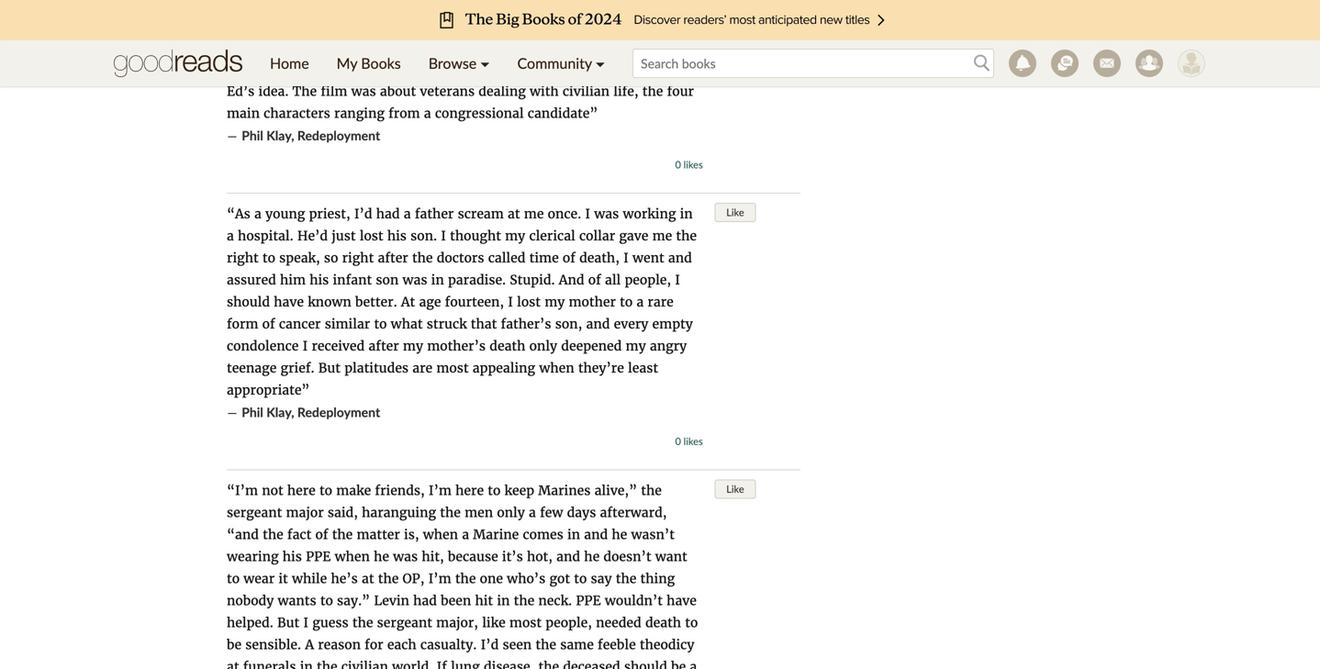 Task type: locate. For each thing, give the bounding box(es) containing it.
had down the op,
[[413, 593, 437, 609]]

2 horizontal spatial his
[[387, 228, 407, 244]]

when up hit,
[[423, 527, 458, 543]]

of left all
[[589, 272, 601, 288]]

four
[[667, 83, 694, 100]]

op,
[[403, 571, 425, 587]]

2 klay, from the top
[[267, 405, 294, 420]]

0 vertical spatial people,
[[625, 272, 671, 288]]

like
[[727, 62, 745, 74], [727, 206, 745, 219], [727, 483, 745, 496]]

ppe
[[306, 549, 331, 565], [576, 593, 601, 609]]

it
[[629, 61, 640, 78]]

1 vertical spatial klay,
[[267, 405, 294, 420]]

▾ for community ▾
[[596, 54, 605, 72]]

to up the every
[[620, 294, 633, 310]]

0 vertical spatial redeployment link
[[298, 128, 380, 143]]

ppe up the while
[[306, 549, 331, 565]]

1 ― from the top
[[227, 128, 238, 144]]

have
[[274, 294, 304, 310], [667, 593, 697, 609]]

0 vertical spatial likes
[[684, 14, 703, 26]]

what
[[391, 316, 423, 332]]

1 vertical spatial lost
[[517, 294, 541, 310]]

redeployment down ranging
[[298, 128, 380, 143]]

went
[[339, 61, 370, 78], [633, 250, 665, 266]]

1 horizontal spatial only
[[530, 338, 558, 355]]

rare
[[648, 294, 674, 310]]

only
[[530, 338, 558, 355], [497, 505, 525, 521]]

0 likes for "that saturday i went to a documentary with ed-the-banker. it was ed's idea. the film was about veterans dealing with civilian life, the four main characters ranging from a congressional candidate"
[[676, 158, 703, 171]]

0 vertical spatial i'd
[[354, 206, 373, 222]]

i'm down hit,
[[429, 571, 452, 587]]

― down main
[[227, 128, 238, 144]]

i'd up just
[[354, 206, 373, 222]]

i up father's
[[508, 294, 513, 310]]

0 vertical spatial redeployment
[[298, 128, 380, 143]]

my down the every
[[626, 338, 646, 355]]

3 0 from the top
[[676, 435, 681, 448]]

0 vertical spatial lost
[[360, 228, 384, 244]]

have inside "as a young priest, i'd had a father scream at me once. i was working in a hospital. he'd just lost his son. i thought my clerical collar gave me the right to speak, so right after the doctors called time of death, i went and assured him his infant son was in paradise. stupid. and of all people, i should have known better. at age fourteen, i lost my mother to a rare form of cancer similar to what struck that father's son, and every empty condolence i received after my mother's death only deepened my angry teenage grief. but platitudes are most appealing when they're least appropriate" ― phil klay, redeployment
[[274, 294, 304, 310]]

me
[[524, 206, 544, 222], [653, 228, 673, 244]]

people, up rare
[[625, 272, 671, 288]]

2 likes from the top
[[684, 158, 703, 171]]

my up son,
[[545, 294, 565, 310]]

and
[[559, 272, 585, 288]]

0 vertical spatial most
[[437, 360, 469, 377]]

and down mother
[[586, 316, 610, 332]]

mother
[[569, 294, 616, 310]]

0 horizontal spatial civilian
[[341, 659, 388, 670]]

0 horizontal spatial ▾
[[481, 54, 490, 72]]

characters
[[264, 105, 330, 122]]

0 vertical spatial only
[[530, 338, 558, 355]]

his down fact at the left bottom of page
[[283, 549, 302, 565]]

when
[[539, 360, 575, 377], [423, 527, 458, 543], [335, 549, 370, 565]]

people, inside "as a young priest, i'd had a father scream at me once. i was working in a hospital. he'd just lost his son. i thought my clerical collar gave me the right to speak, so right after the doctors called time of death, i went and assured him his infant son was in paradise. stupid. and of all people, i should have known better. at age fourteen, i lost my mother to a rare form of cancer similar to what struck that father's son, and every empty condolence i received after my mother's death only deepened my angry teenage grief. but platitudes are most appealing when they're least appropriate" ― phil klay, redeployment
[[625, 272, 671, 288]]

redeployment down platitudes
[[298, 405, 380, 420]]

menu
[[256, 40, 619, 86]]

hospital.
[[238, 228, 294, 244]]

the down son.
[[412, 250, 433, 266]]

lost right just
[[360, 228, 384, 244]]

0 vertical spatial 0 likes
[[676, 14, 703, 26]]

books
[[361, 54, 401, 72]]

2 phil from the top
[[242, 405, 263, 420]]

2 like link from the top
[[715, 203, 756, 222]]

struck
[[427, 316, 467, 332]]

1 horizontal spatial people,
[[625, 272, 671, 288]]

a
[[305, 637, 314, 654]]

of right fact at the left bottom of page
[[315, 527, 328, 543]]

wouldn't
[[605, 593, 663, 609]]

was up collar
[[595, 206, 619, 222]]

was up ranging
[[351, 83, 376, 100]]

1 horizontal spatial with
[[530, 83, 559, 100]]

right up infant
[[342, 250, 374, 266]]

1 horizontal spatial me
[[653, 228, 673, 244]]

1 klay, from the top
[[267, 128, 294, 143]]

redeployment link for klay,
[[298, 128, 380, 143]]

klay, down characters
[[267, 128, 294, 143]]

3 likes from the top
[[684, 435, 703, 448]]

that
[[471, 316, 497, 332]]

2 vertical spatial his
[[283, 549, 302, 565]]

was
[[643, 61, 668, 78], [351, 83, 376, 100], [595, 206, 619, 222], [403, 272, 428, 288], [393, 549, 418, 565]]

Search books text field
[[633, 49, 995, 78]]

2 ― from the top
[[227, 405, 238, 421]]

0 horizontal spatial with
[[491, 61, 520, 78]]

ed's
[[227, 83, 255, 100]]

3 0 likes from the top
[[676, 435, 703, 448]]

redeployment link down platitudes
[[298, 405, 380, 420]]

0 vertical spatial ppe
[[306, 549, 331, 565]]

3 like from the top
[[727, 483, 745, 496]]

1 vertical spatial me
[[653, 228, 673, 244]]

his up known
[[310, 272, 329, 288]]

0 vertical spatial me
[[524, 206, 544, 222]]

the inside the "that saturday i went to a documentary with ed-the-banker. it was ed's idea. the film was about veterans dealing with civilian life, the four main characters ranging from a congressional candidate" ― phil klay, redeployment
[[643, 83, 663, 100]]

2 vertical spatial 0
[[676, 435, 681, 448]]

doctors
[[437, 250, 485, 266]]

working
[[623, 206, 676, 222]]

0 vertical spatial 0
[[676, 14, 681, 26]]

my up called
[[505, 228, 526, 244]]

to inside the "that saturday i went to a documentary with ed-the-banker. it was ed's idea. the film was about veterans dealing with civilian life, the four main characters ranging from a congressional candidate" ― phil klay, redeployment
[[374, 61, 387, 78]]

i down the 'gave'
[[624, 250, 629, 266]]

2 vertical spatial like link
[[715, 480, 756, 499]]

i'd inside "i'm not here to make friends, i'm here to keep marines alive," the sergeant major said, haranguing the men only a few days afterward, "and the fact of the matter is, when a marine comes in and he wasn't wearing his ppe when he was hit, because it's hot, and he doesn't want to wear it while he's at the op, i'm the one who's got to say the thing nobody wants to say." levin had been hit in the neck. ppe wouldn't have helped. but i guess the sergeant major, like most people, needed death to be sensible. a reason for each casualty. i'd seen the same feeble theodicy at funerals in the civilian world. if lung disease, the deceased sho
[[481, 637, 499, 654]]

2 horizontal spatial when
[[539, 360, 575, 377]]

1 vertical spatial death
[[646, 615, 682, 631]]

1 vertical spatial only
[[497, 505, 525, 521]]

i'd down like at left
[[481, 637, 499, 654]]

death inside "as a young priest, i'd had a father scream at me once. i was working in a hospital. he'd just lost his son. i thought my clerical collar gave me the right to speak, so right after the doctors called time of death, i went and assured him his infant son was in paradise. stupid. and of all people, i should have known better. at age fourteen, i lost my mother to a rare form of cancer similar to what struck that father's son, and every empty condolence i received after my mother's death only deepened my angry teenage grief. but platitudes are most appealing when they're least appropriate" ― phil klay, redeployment
[[490, 338, 526, 355]]

phil inside "as a young priest, i'd had a father scream at me once. i was working in a hospital. he'd just lost his son. i thought my clerical collar gave me the right to speak, so right after the doctors called time of death, i went and assured him his infant son was in paradise. stupid. and of all people, i should have known better. at age fourteen, i lost my mother to a rare form of cancer similar to what struck that father's son, and every empty condolence i received after my mother's death only deepened my angry teenage grief. but platitudes are most appealing when they're least appropriate" ― phil klay, redeployment
[[242, 405, 263, 420]]

1 vertical spatial ―
[[227, 405, 238, 421]]

0 horizontal spatial right
[[227, 250, 259, 266]]

here up men
[[456, 483, 484, 499]]

1 like link from the top
[[715, 58, 756, 78]]

matter
[[357, 527, 400, 543]]

each
[[387, 637, 417, 654]]

make
[[336, 483, 371, 499]]

1 horizontal spatial at
[[362, 571, 374, 587]]

0 vertical spatial like
[[727, 62, 745, 74]]

phil down main
[[242, 128, 263, 143]]

1 horizontal spatial had
[[413, 593, 437, 609]]

like link for "that saturday i went to a documentary with ed-the-banker. it was ed's idea. the film was about veterans dealing with civilian life, the four main characters ranging from a congressional candidate"
[[715, 58, 756, 78]]

i'd
[[354, 206, 373, 222], [481, 637, 499, 654]]

0 vertical spatial death
[[490, 338, 526, 355]]

the
[[643, 83, 663, 100], [676, 228, 697, 244], [412, 250, 433, 266], [641, 483, 662, 499], [440, 505, 461, 521], [263, 527, 284, 543], [332, 527, 353, 543], [378, 571, 399, 587], [455, 571, 476, 587], [616, 571, 637, 587], [514, 593, 535, 609], [353, 615, 373, 631], [536, 637, 557, 654], [317, 659, 338, 670], [539, 659, 559, 670]]

0 vertical spatial ―
[[227, 128, 238, 144]]

death inside "i'm not here to make friends, i'm here to keep marines alive," the sergeant major said, haranguing the men only a few days afterward, "and the fact of the matter is, when a marine comes in and he wasn't wearing his ppe when he was hit, because it's hot, and he doesn't want to wear it while he's at the op, i'm the one who's got to say the thing nobody wants to say." levin had been hit in the neck. ppe wouldn't have helped. but i guess the sergeant major, like most people, needed death to be sensible. a reason for each casualty. i'd seen the same feeble theodicy at funerals in the civilian world. if lung disease, the deceased sho
[[646, 615, 682, 631]]

2 vertical spatial 0 likes
[[676, 435, 703, 448]]

i right son.
[[441, 228, 446, 244]]

"that
[[227, 61, 265, 78]]

of inside "i'm not here to make friends, i'm here to keep marines alive," the sergeant major said, haranguing the men only a few days afterward, "and the fact of the matter is, when a marine comes in and he wasn't wearing his ppe when he was hit, because it's hot, and he doesn't want to wear it while he's at the op, i'm the one who's got to say the thing nobody wants to say." levin had been hit in the neck. ppe wouldn't have helped. but i guess the sergeant major, like most people, needed death to be sensible. a reason for each casualty. i'd seen the same feeble theodicy at funerals in the civilian world. if lung disease, the deceased sho
[[315, 527, 328, 543]]

had left father on the top of the page
[[376, 206, 400, 222]]

most down mother's
[[437, 360, 469, 377]]

1 vertical spatial redeployment link
[[298, 405, 380, 420]]

called
[[488, 250, 526, 266]]

he up doesn't in the left bottom of the page
[[612, 527, 628, 543]]

1 horizontal spatial lost
[[517, 294, 541, 310]]

0 horizontal spatial went
[[339, 61, 370, 78]]

only down keep
[[497, 505, 525, 521]]

form
[[227, 316, 259, 332]]

0 vertical spatial had
[[376, 206, 400, 222]]

0 vertical spatial phil
[[242, 128, 263, 143]]

i down "cancer"
[[303, 338, 308, 355]]

nobody
[[227, 593, 274, 609]]

1 horizontal spatial but
[[319, 360, 341, 377]]

time
[[530, 250, 559, 266]]

i'm right friends,
[[429, 483, 452, 499]]

for
[[365, 637, 384, 654]]

2 0 likes from the top
[[676, 158, 703, 171]]

0 likes
[[676, 14, 703, 26], [676, 158, 703, 171], [676, 435, 703, 448]]

2 redeployment from the top
[[298, 405, 380, 420]]

1 vertical spatial ppe
[[576, 593, 601, 609]]

civilian down banker.
[[563, 83, 610, 100]]

likes for "that saturday i went to a documentary with ed-the-banker. it was ed's idea. the film was about veterans dealing with civilian life, the four main characters ranging from a congressional candidate"
[[684, 158, 703, 171]]

in
[[680, 206, 693, 222], [431, 272, 444, 288], [568, 527, 581, 543], [497, 593, 510, 609], [300, 659, 313, 670]]

in up age
[[431, 272, 444, 288]]

0 horizontal spatial here
[[287, 483, 316, 499]]

young
[[265, 206, 305, 222]]

3 0 likes link from the top
[[676, 435, 703, 448]]

"as
[[227, 206, 251, 222]]

1 horizontal spatial right
[[342, 250, 374, 266]]

father
[[415, 206, 454, 222]]

1 vertical spatial like link
[[715, 203, 756, 222]]

1 vertical spatial but
[[277, 615, 300, 631]]

0 horizontal spatial he
[[374, 549, 389, 565]]

had inside "as a young priest, i'd had a father scream at me once. i was working in a hospital. he'd just lost his son. i thought my clerical collar gave me the right to speak, so right after the doctors called time of death, i went and assured him his infant son was in paradise. stupid. and of all people, i should have known better. at age fourteen, i lost my mother to a rare form of cancer similar to what struck that father's son, and every empty condolence i received after my mother's death only deepened my angry teenage grief. but platitudes are most appealing when they're least appropriate" ― phil klay, redeployment
[[376, 206, 400, 222]]

0 horizontal spatial his
[[283, 549, 302, 565]]

just
[[332, 228, 356, 244]]

i right once.
[[585, 206, 591, 222]]

a right "as
[[254, 206, 262, 222]]

0 vertical spatial 0 likes link
[[676, 14, 703, 26]]

a left father on the top of the page
[[404, 206, 411, 222]]

me down working
[[653, 228, 673, 244]]

notifications image
[[1009, 50, 1037, 77]]

my books link
[[323, 40, 415, 86]]

the left men
[[440, 505, 461, 521]]

0 vertical spatial at
[[508, 206, 520, 222]]

i
[[329, 61, 335, 78], [585, 206, 591, 222], [441, 228, 446, 244], [624, 250, 629, 266], [675, 272, 681, 288], [508, 294, 513, 310], [303, 338, 308, 355], [303, 615, 309, 631]]

0 likes for "as a young priest, i'd had a father scream at me once. i was working in a hospital. he'd just lost his son. i thought my clerical collar gave me the right to speak, so right after the doctors called time of death, i went and assured him his infant son was in paradise. stupid. and of all people, i should have known better. at age fourteen, i lost my mother to a rare form of cancer similar to what struck that father's son, and every empty condolence i received after my mother's death only deepened my angry teenage grief. but platitudes are most appealing when they're least appropriate"
[[676, 435, 703, 448]]

▾ inside dropdown button
[[596, 54, 605, 72]]

0 horizontal spatial only
[[497, 505, 525, 521]]

0 horizontal spatial death
[[490, 338, 526, 355]]

1 horizontal spatial his
[[310, 272, 329, 288]]

0 likes link for "that saturday i went to a documentary with ed-the-banker. it was ed's idea. the film was about veterans dealing with civilian life, the four main characters ranging from a congressional candidate"
[[676, 158, 703, 171]]

▾ right browse
[[481, 54, 490, 72]]

2 redeployment link from the top
[[298, 405, 380, 420]]

at
[[401, 294, 415, 310]]

but inside "as a young priest, i'd had a father scream at me once. i was working in a hospital. he'd just lost his son. i thought my clerical collar gave me the right to speak, so right after the doctors called time of death, i went and assured him his infant son was in paradise. stupid. and of all people, i should have known better. at age fourteen, i lost my mother to a rare form of cancer similar to what struck that father's son, and every empty condolence i received after my mother's death only deepened my angry teenage grief. but platitudes are most appealing when they're least appropriate" ― phil klay, redeployment
[[319, 360, 341, 377]]

reason
[[318, 637, 361, 654]]

phil down appropriate"
[[242, 405, 263, 420]]

but down wants
[[277, 615, 300, 631]]

people, up same
[[546, 615, 592, 631]]

0 vertical spatial when
[[539, 360, 575, 377]]

0 vertical spatial klay,
[[267, 128, 294, 143]]

― down appropriate"
[[227, 405, 238, 421]]

life,
[[614, 83, 639, 100]]

0 vertical spatial sergeant
[[227, 505, 282, 521]]

1 vertical spatial people,
[[546, 615, 592, 631]]

0 likes link for "as a young priest, i'd had a father scream at me once. i was working in a hospital. he'd just lost his son. i thought my clerical collar gave me the right to speak, so right after the doctors called time of death, i went and assured him his infant son was in paradise. stupid. and of all people, i should have known better. at age fourteen, i lost my mother to a rare form of cancer similar to what struck that father's son, and every empty condolence i received after my mother's death only deepened my angry teenage grief. but platitudes are most appealing when they're least appropriate"
[[676, 435, 703, 448]]

1 here from the left
[[287, 483, 316, 499]]

1 vertical spatial redeployment
[[298, 405, 380, 420]]

because
[[448, 549, 498, 565]]

1 phil from the top
[[242, 128, 263, 143]]

0 horizontal spatial when
[[335, 549, 370, 565]]

browse ▾ button
[[415, 40, 504, 86]]

0 horizontal spatial lost
[[360, 228, 384, 244]]

me up clerical
[[524, 206, 544, 222]]

0 vertical spatial like link
[[715, 58, 756, 78]]

when up he's
[[335, 549, 370, 565]]

0 horizontal spatial but
[[277, 615, 300, 631]]

phil inside the "that saturday i went to a documentary with ed-the-banker. it was ed's idea. the film was about veterans dealing with civilian life, the four main characters ranging from a congressional candidate" ― phil klay, redeployment
[[242, 128, 263, 143]]

2 0 likes link from the top
[[676, 158, 703, 171]]

like link
[[715, 58, 756, 78], [715, 203, 756, 222], [715, 480, 756, 499]]

but
[[319, 360, 341, 377], [277, 615, 300, 631]]

to right got
[[574, 571, 587, 587]]

1 vertical spatial at
[[362, 571, 374, 587]]

1 vertical spatial i'd
[[481, 637, 499, 654]]

1 horizontal spatial here
[[456, 483, 484, 499]]

0 horizontal spatial people,
[[546, 615, 592, 631]]

klay,
[[267, 128, 294, 143], [267, 405, 294, 420]]

death up 'appealing'
[[490, 338, 526, 355]]

ppe down say
[[576, 593, 601, 609]]

only inside "as a young priest, i'd had a father scream at me once. i was working in a hospital. he'd just lost his son. i thought my clerical collar gave me the right to speak, so right after the doctors called time of death, i went and assured him his infant son was in paradise. stupid. and of all people, i should have known better. at age fourteen, i lost my mother to a rare form of cancer similar to what struck that father's son, and every empty condolence i received after my mother's death only deepened my angry teenage grief. but platitudes are most appealing when they're least appropriate" ― phil klay, redeployment
[[530, 338, 558, 355]]

all
[[605, 272, 621, 288]]

have inside "i'm not here to make friends, i'm here to keep marines alive," the sergeant major said, haranguing the men only a few days afterward, "and the fact of the matter is, when a marine comes in and he wasn't wearing his ppe when he was hit, because it's hot, and he doesn't want to wear it while he's at the op, i'm the one who's got to say the thing nobody wants to say." levin had been hit in the neck. ppe wouldn't have helped. but i guess the sergeant major, like most people, needed death to be sensible. a reason for each casualty. i'd seen the same feeble theodicy at funerals in the civilian world. if lung disease, the deceased sho
[[667, 593, 697, 609]]

1 vertical spatial after
[[369, 338, 399, 355]]

at
[[508, 206, 520, 222], [362, 571, 374, 587], [227, 659, 239, 670]]

menu containing home
[[256, 40, 619, 86]]

but down received
[[319, 360, 341, 377]]

1 vertical spatial when
[[423, 527, 458, 543]]

0 horizontal spatial i'd
[[354, 206, 373, 222]]

most up seen
[[510, 615, 542, 631]]

2 0 from the top
[[676, 158, 681, 171]]

after up platitudes
[[369, 338, 399, 355]]

2 vertical spatial 0 likes link
[[676, 435, 703, 448]]

0 vertical spatial but
[[319, 360, 341, 377]]

people, inside "i'm not here to make friends, i'm here to keep marines alive," the sergeant major said, haranguing the men only a few days afterward, "and the fact of the matter is, when a marine comes in and he wasn't wearing his ppe when he was hit, because it's hot, and he doesn't want to wear it while he's at the op, i'm the one who's got to say the thing nobody wants to say." levin had been hit in the neck. ppe wouldn't have helped. but i guess the sergeant major, like most people, needed death to be sensible. a reason for each casualty. i'd seen the same feeble theodicy at funerals in the civilian world. if lung disease, the deceased sho
[[546, 615, 592, 631]]

1 vertical spatial likes
[[684, 158, 703, 171]]

0 for "as a young priest, i'd had a father scream at me once. i was working in a hospital. he'd just lost his son. i thought my clerical collar gave me the right to speak, so right after the doctors called time of death, i went and assured him his infant son was in paradise. stupid. and of all people, i should have known better. at age fourteen, i lost my mother to a rare form of cancer similar to what struck that father's son, and every empty condolence i received after my mother's death only deepened my angry teenage grief. but platitudes are most appealing when they're least appropriate"
[[676, 435, 681, 448]]

2 like from the top
[[727, 206, 745, 219]]

friends,
[[375, 483, 425, 499]]

a right the from
[[424, 105, 431, 122]]

sergeant
[[227, 505, 282, 521], [377, 615, 433, 631]]

the down doesn't in the left bottom of the page
[[616, 571, 637, 587]]

1 vertical spatial like
[[727, 206, 745, 219]]

with up dealing at the top of page
[[491, 61, 520, 78]]

at right he's
[[362, 571, 374, 587]]

1 vertical spatial 0
[[676, 158, 681, 171]]

went down the 'gave'
[[633, 250, 665, 266]]

1 horizontal spatial most
[[510, 615, 542, 631]]

death up theodicy
[[646, 615, 682, 631]]

when inside "as a young priest, i'd had a father scream at me once. i was working in a hospital. he'd just lost his son. i thought my clerical collar gave me the right to speak, so right after the doctors called time of death, i went and assured him his infant son was in paradise. stupid. and of all people, i should have known better. at age fourteen, i lost my mother to a rare form of cancer similar to what struck that father's son, and every empty condolence i received after my mother's death only deepened my angry teenage grief. but platitudes are most appealing when they're least appropriate" ― phil klay, redeployment
[[539, 360, 575, 377]]

have down him
[[274, 294, 304, 310]]

1 horizontal spatial went
[[633, 250, 665, 266]]

klay, inside the "that saturday i went to a documentary with ed-the-banker. it was ed's idea. the film was about veterans dealing with civilian life, the four main characters ranging from a congressional candidate" ― phil klay, redeployment
[[267, 128, 294, 143]]

0 vertical spatial civilian
[[563, 83, 610, 100]]

sam green image
[[1178, 50, 1206, 77]]

0 horizontal spatial sergeant
[[227, 505, 282, 521]]

redeployment inside the "that saturday i went to a documentary with ed-the-banker. it was ed's idea. the film was about veterans dealing with civilian life, the four main characters ranging from a congressional candidate" ― phil klay, redeployment
[[298, 128, 380, 143]]

2 ▾ from the left
[[596, 54, 605, 72]]

1 redeployment link from the top
[[298, 128, 380, 143]]

he's
[[331, 571, 358, 587]]

1 vertical spatial had
[[413, 593, 437, 609]]

1 vertical spatial his
[[310, 272, 329, 288]]

similar
[[325, 316, 370, 332]]

civilian down for
[[341, 659, 388, 670]]

1 like from the top
[[727, 62, 745, 74]]

at inside "as a young priest, i'd had a father scream at me once. i was working in a hospital. he'd just lost his son. i thought my clerical collar gave me the right to speak, so right after the doctors called time of death, i went and assured him his infant son was in paradise. stupid. and of all people, i should have known better. at age fourteen, i lost my mother to a rare form of cancer similar to what struck that father's son, and every empty condolence i received after my mother's death only deepened my angry teenage grief. but platitudes are most appealing when they're least appropriate" ― phil klay, redeployment
[[508, 206, 520, 222]]

redeployment link down ranging
[[298, 128, 380, 143]]

1 horizontal spatial i'd
[[481, 637, 499, 654]]

0 likes link
[[676, 14, 703, 26], [676, 158, 703, 171], [676, 435, 703, 448]]

lost up father's
[[517, 294, 541, 310]]

went inside the "that saturday i went to a documentary with ed-the-banker. it was ed's idea. the film was about veterans dealing with civilian life, the four main characters ranging from a congressional candidate" ― phil klay, redeployment
[[339, 61, 370, 78]]

with down ed-
[[530, 83, 559, 100]]

1 vertical spatial 0 likes
[[676, 158, 703, 171]]

to up guess
[[320, 593, 333, 609]]

1 vertical spatial civilian
[[341, 659, 388, 670]]

1 likes from the top
[[684, 14, 703, 26]]

marines
[[538, 483, 591, 499]]

his left son.
[[387, 228, 407, 244]]

▾ left it
[[596, 54, 605, 72]]

it's
[[502, 549, 523, 565]]

1 horizontal spatial sergeant
[[377, 615, 433, 631]]

1 horizontal spatial civilian
[[563, 83, 610, 100]]

1 vertical spatial phil
[[242, 405, 263, 420]]

0 horizontal spatial me
[[524, 206, 544, 222]]

only down father's
[[530, 338, 558, 355]]

right up assured
[[227, 250, 259, 266]]

1 horizontal spatial ▾
[[596, 54, 605, 72]]

appropriate"
[[227, 382, 310, 399]]

to
[[374, 61, 387, 78], [263, 250, 275, 266], [620, 294, 633, 310], [374, 316, 387, 332], [320, 483, 332, 499], [488, 483, 501, 499], [227, 571, 240, 587], [574, 571, 587, 587], [320, 593, 333, 609], [685, 615, 698, 631]]

when down deepened
[[539, 360, 575, 377]]

1 redeployment from the top
[[298, 128, 380, 143]]

ranging
[[334, 105, 385, 122]]

every
[[614, 316, 649, 332]]

0 vertical spatial went
[[339, 61, 370, 78]]

so
[[324, 250, 338, 266]]

sergeant up "and
[[227, 505, 282, 521]]

▾ inside popup button
[[481, 54, 490, 72]]

after up 'son'
[[378, 250, 408, 266]]

thing
[[641, 571, 675, 587]]

i up a
[[303, 615, 309, 631]]

1 ▾ from the left
[[481, 54, 490, 72]]

infant
[[333, 272, 372, 288]]

of
[[563, 250, 576, 266], [589, 272, 601, 288], [262, 316, 275, 332], [315, 527, 328, 543]]

0 horizontal spatial most
[[437, 360, 469, 377]]

and
[[669, 250, 692, 266], [586, 316, 610, 332], [584, 527, 608, 543], [557, 549, 581, 565]]

2 vertical spatial likes
[[684, 435, 703, 448]]

1 i'm from the top
[[429, 483, 452, 499]]

2 right from the left
[[342, 250, 374, 266]]

i left my
[[329, 61, 335, 78]]

had
[[376, 206, 400, 222], [413, 593, 437, 609]]



Task type: vqa. For each thing, say whether or not it's contained in the screenshot.
'HIT' at the bottom left
yes



Task type: describe. For each thing, give the bounding box(es) containing it.
i up empty
[[675, 272, 681, 288]]

most inside "as a young priest, i'd had a father scream at me once. i was working in a hospital. he'd just lost his son. i thought my clerical collar gave me the right to speak, so right after the doctors called time of death, i went and assured him his infant son was in paradise. stupid. and of all people, i should have known better. at age fourteen, i lost my mother to a rare form of cancer similar to what struck that father's son, and every empty condolence i received after my mother's death only deepened my angry teenage grief. but platitudes are most appealing when they're least appropriate" ― phil klay, redeployment
[[437, 360, 469, 377]]

are
[[413, 360, 433, 377]]

0 for "that saturday i went to a documentary with ed-the-banker. it was ed's idea. the film was about veterans dealing with civilian life, the four main characters ranging from a congressional candidate"
[[676, 158, 681, 171]]

community ▾ button
[[504, 40, 619, 86]]

if
[[437, 659, 447, 670]]

0 horizontal spatial ppe
[[306, 549, 331, 565]]

thought
[[450, 228, 501, 244]]

son,
[[555, 316, 583, 332]]

1 horizontal spatial when
[[423, 527, 458, 543]]

― inside "as a young priest, i'd had a father scream at me once. i was working in a hospital. he'd just lost his son. i thought my clerical collar gave me the right to speak, so right after the doctors called time of death, i went and assured him his infant son was in paradise. stupid. and of all people, i should have known better. at age fourteen, i lost my mother to a rare form of cancer similar to what struck that father's son, and every empty condolence i received after my mother's death only deepened my angry teenage grief. but platitudes are most appealing when they're least appropriate" ― phil klay, redeployment
[[227, 405, 238, 421]]

browse
[[429, 54, 477, 72]]

afterward,
[[600, 505, 667, 521]]

got
[[550, 571, 570, 587]]

i inside "i'm not here to make friends, i'm here to keep marines alive," the sergeant major said, haranguing the men only a few days afterward, "and the fact of the matter is, when a marine comes in and he wasn't wearing his ppe when he was hit, because it's hot, and he doesn't want to wear it while he's at the op, i'm the one who's got to say the thing nobody wants to say." levin had been hit in the neck. ppe wouldn't have helped. but i guess the sergeant major, like most people, needed death to be sensible. a reason for each casualty. i'd seen the same feeble theodicy at funerals in the civilian world. if lung disease, the deceased sho
[[303, 615, 309, 631]]

age
[[419, 294, 441, 310]]

clerical
[[529, 228, 576, 244]]

klay, inside "as a young priest, i'd had a father scream at me once. i was working in a hospital. he'd just lost his son. i thought my clerical collar gave me the right to speak, so right after the doctors called time of death, i went and assured him his infant son was in paradise. stupid. and of all people, i should have known better. at age fourteen, i lost my mother to a rare form of cancer similar to what struck that father's son, and every empty condolence i received after my mother's death only deepened my angry teenage grief. but platitudes are most appealing when they're least appropriate" ― phil klay, redeployment
[[267, 405, 294, 420]]

appealing
[[473, 360, 536, 377]]

only inside "i'm not here to make friends, i'm here to keep marines alive," the sergeant major said, haranguing the men only a few days afterward, "and the fact of the matter is, when a marine comes in and he wasn't wearing his ppe when he was hit, because it's hot, and he doesn't want to wear it while he's at the op, i'm the one who's got to say the thing nobody wants to say." levin had been hit in the neck. ppe wouldn't have helped. but i guess the sergeant major, like most people, needed death to be sensible. a reason for each casualty. i'd seen the same feeble theodicy at funerals in the civilian world. if lung disease, the deceased sho
[[497, 505, 525, 521]]

main
[[227, 105, 260, 122]]

in down days
[[568, 527, 581, 543]]

civilian inside the "that saturday i went to a documentary with ed-the-banker. it was ed's idea. the film was about veterans dealing with civilian life, the four main characters ranging from a congressional candidate" ― phil klay, redeployment
[[563, 83, 610, 100]]

guess
[[313, 615, 349, 631]]

my books
[[337, 54, 401, 72]]

stupid.
[[510, 272, 555, 288]]

same
[[560, 637, 594, 654]]

1 vertical spatial sergeant
[[377, 615, 433, 631]]

his inside "i'm not here to make friends, i'm here to keep marines alive," the sergeant major said, haranguing the men only a few days afterward, "and the fact of the matter is, when a marine comes in and he wasn't wearing his ppe when he was hit, because it's hot, and he doesn't want to wear it while he's at the op, i'm the one who's got to say the thing nobody wants to say." levin had been hit in the neck. ppe wouldn't have helped. but i guess the sergeant major, like most people, needed death to be sensible. a reason for each casualty. i'd seen the same feeble theodicy at funerals in the civilian world. if lung disease, the deceased sho
[[283, 549, 302, 565]]

like for "that saturday i went to a documentary with ed-the-banker. it was ed's idea. the film was about veterans dealing with civilian life, the four main characters ranging from a congressional candidate"
[[727, 62, 745, 74]]

to down "hospital."
[[263, 250, 275, 266]]

days
[[567, 505, 596, 521]]

him
[[280, 272, 306, 288]]

in right hit
[[497, 593, 510, 609]]

a left rare
[[637, 294, 644, 310]]

paradise.
[[448, 272, 506, 288]]

idea.
[[259, 83, 289, 100]]

congressional
[[435, 105, 524, 122]]

levin
[[374, 593, 410, 609]]

gave
[[619, 228, 649, 244]]

the down said,
[[332, 527, 353, 543]]

to down better.
[[374, 316, 387, 332]]

1 horizontal spatial ppe
[[576, 593, 601, 609]]

angry
[[650, 338, 687, 355]]

about
[[380, 83, 416, 100]]

friend requests image
[[1136, 50, 1164, 77]]

my group discussions image
[[1052, 50, 1079, 77]]

likes for "as a young priest, i'd had a father scream at me once. i was working in a hospital. he'd just lost his son. i thought my clerical collar gave me the right to speak, so right after the doctors called time of death, i went and assured him his infant son was in paradise. stupid. and of all people, i should have known better. at age fourteen, i lost my mother to a rare form of cancer similar to what struck that father's son, and every empty condolence i received after my mother's death only deepened my angry teenage grief. but platitudes are most appealing when they're least appropriate"
[[684, 435, 703, 448]]

1 right from the left
[[227, 250, 259, 266]]

wants
[[278, 593, 317, 609]]

1 0 from the top
[[676, 14, 681, 26]]

the up levin
[[378, 571, 399, 587]]

major
[[286, 505, 324, 521]]

had inside "i'm not here to make friends, i'm here to keep marines alive," the sergeant major said, haranguing the men only a few days afterward, "and the fact of the matter is, when a marine comes in and he wasn't wearing his ppe when he was hit, because it's hot, and he doesn't want to wear it while he's at the op, i'm the one who's got to say the thing nobody wants to say." levin had been hit in the neck. ppe wouldn't have helped. but i guess the sergeant major, like most people, needed death to be sensible. a reason for each casualty. i'd seen the same feeble theodicy at funerals in the civilian world. if lung disease, the deceased sho
[[413, 593, 437, 609]]

the down reason
[[317, 659, 338, 670]]

Search for books to add to your shelves search field
[[633, 49, 995, 78]]

"as a young priest, i'd had a father scream at me once. i was working in a hospital. he'd just lost his son. i thought my clerical collar gave me the right to speak, so right after the doctors called time of death, i went and assured him his infant son was in paradise. stupid. and of all people, i should have known better. at age fourteen, i lost my mother to a rare form of cancer similar to what struck that father's son, and every empty condolence i received after my mother's death only deepened my angry teenage grief. but platitudes are most appealing when they're least appropriate" ― phil klay, redeployment
[[227, 206, 697, 421]]

been
[[441, 593, 471, 609]]

major,
[[436, 615, 479, 631]]

fourteen,
[[445, 294, 504, 310]]

say."
[[337, 593, 370, 609]]

in down a
[[300, 659, 313, 670]]

lung
[[451, 659, 480, 670]]

was up at
[[403, 272, 428, 288]]

teenage
[[227, 360, 277, 377]]

funerals
[[243, 659, 296, 670]]

"and
[[227, 527, 259, 543]]

the right seen
[[536, 637, 557, 654]]

went inside "as a young priest, i'd had a father scream at me once. i was working in a hospital. he'd just lost his son. i thought my clerical collar gave me the right to speak, so right after the doctors called time of death, i went and assured him his infant son was in paradise. stupid. and of all people, i should have known better. at age fourteen, i lost my mother to a rare form of cancer similar to what struck that father's son, and every empty condolence i received after my mother's death only deepened my angry teenage grief. but platitudes are most appealing when they're least appropriate" ― phil klay, redeployment
[[633, 250, 665, 266]]

0 horizontal spatial at
[[227, 659, 239, 670]]

▾ for browse ▾
[[481, 54, 490, 72]]

redeployment link for right
[[298, 405, 380, 420]]

helped.
[[227, 615, 274, 631]]

from
[[389, 105, 420, 122]]

in right working
[[680, 206, 693, 222]]

like for "as a young priest, i'd had a father scream at me once. i was working in a hospital. he'd just lost his son. i thought my clerical collar gave me the right to speak, so right after the doctors called time of death, i went and assured him his infant son was in paradise. stupid. and of all people, i should have known better. at age fourteen, i lost my mother to a rare form of cancer similar to what struck that father's son, and every empty condolence i received after my mother's death only deepened my angry teenage grief. but platitudes are most appealing when they're least appropriate"
[[727, 206, 745, 219]]

wearing
[[227, 549, 279, 565]]

comes
[[523, 527, 564, 543]]

the up afterward,
[[641, 483, 662, 499]]

my down "what"
[[403, 338, 423, 355]]

redeployment inside "as a young priest, i'd had a father scream at me once. i was working in a hospital. he'd just lost his son. i thought my clerical collar gave me the right to speak, so right after the doctors called time of death, i went and assured him his infant son was in paradise. stupid. and of all people, i should have known better. at age fourteen, i lost my mother to a rare form of cancer similar to what struck that father's son, and every empty condolence i received after my mother's death only deepened my angry teenage grief. but platitudes are most appealing when they're least appropriate" ― phil klay, redeployment
[[298, 405, 380, 420]]

few
[[540, 505, 563, 521]]

of up condolence
[[262, 316, 275, 332]]

he'd
[[297, 228, 328, 244]]

of up and
[[563, 250, 576, 266]]

a up about
[[391, 61, 398, 78]]

to up theodicy
[[685, 615, 698, 631]]

0 vertical spatial after
[[378, 250, 408, 266]]

like link for "as a young priest, i'd had a father scream at me once. i was working in a hospital. he'd just lost his son. i thought my clerical collar gave me the right to speak, so right after the doctors called time of death, i went and assured him his infant son was in paradise. stupid. and of all people, i should have known better. at age fourteen, i lost my mother to a rare form of cancer similar to what struck that father's son, and every empty condolence i received after my mother's death only deepened my angry teenage grief. but platitudes are most appealing when they're least appropriate"
[[715, 203, 756, 222]]

son.
[[411, 228, 437, 244]]

2 here from the left
[[456, 483, 484, 499]]

scream
[[458, 206, 504, 222]]

least
[[628, 360, 659, 377]]

alive,"
[[595, 483, 638, 499]]

mother's
[[427, 338, 486, 355]]

needed
[[596, 615, 642, 631]]

should
[[227, 294, 270, 310]]

it
[[279, 571, 288, 587]]

platitudes
[[345, 360, 409, 377]]

and up got
[[557, 549, 581, 565]]

1 vertical spatial with
[[530, 83, 559, 100]]

seen
[[503, 637, 532, 654]]

wear
[[244, 571, 275, 587]]

to left keep
[[488, 483, 501, 499]]

the down who's
[[514, 593, 535, 609]]

while
[[292, 571, 327, 587]]

2 i'm from the top
[[429, 571, 452, 587]]

world.
[[392, 659, 433, 670]]

who's
[[507, 571, 546, 587]]

1 0 likes from the top
[[676, 14, 703, 26]]

the right disease,
[[539, 659, 559, 670]]

1 0 likes link from the top
[[676, 14, 703, 26]]

"i'm not here to make friends, i'm here to keep marines alive," the sergeant major said, haranguing the men only a few days afterward, "and the fact of the matter is, when a marine comes in and he wasn't wearing his ppe when he was hit, because it's hot, and he doesn't want to wear it while he's at the op, i'm the one who's got to say the thing nobody wants to say." levin had been hit in the neck. ppe wouldn't have helped. but i guess the sergeant major, like most people, needed death to be sensible. a reason for each casualty. i'd seen the same feeble theodicy at funerals in the civilian world. if lung disease, the deceased sho
[[227, 483, 698, 670]]

they're
[[578, 360, 624, 377]]

haranguing
[[362, 505, 436, 521]]

i inside the "that saturday i went to a documentary with ed-the-banker. it was ed's idea. the film was about veterans dealing with civilian life, the four main characters ranging from a congressional candidate" ― phil klay, redeployment
[[329, 61, 335, 78]]

and down days
[[584, 527, 608, 543]]

civilian inside "i'm not here to make friends, i'm here to keep marines alive," the sergeant major said, haranguing the men only a few days afterward, "and the fact of the matter is, when a marine comes in and he wasn't wearing his ppe when he was hit, because it's hot, and he doesn't want to wear it while he's at the op, i'm the one who's got to say the thing nobody wants to say." levin had been hit in the neck. ppe wouldn't have helped. but i guess the sergeant major, like most people, needed death to be sensible. a reason for each casualty. i'd seen the same feeble theodicy at funerals in the civilian world. if lung disease, the deceased sho
[[341, 659, 388, 670]]

most inside "i'm not here to make friends, i'm here to keep marines alive," the sergeant major said, haranguing the men only a few days afterward, "and the fact of the matter is, when a marine comes in and he wasn't wearing his ppe when he was hit, because it's hot, and he doesn't want to wear it while he's at the op, i'm the one who's got to say the thing nobody wants to say." levin had been hit in the neck. ppe wouldn't have helped. but i guess the sergeant major, like most people, needed death to be sensible. a reason for each casualty. i'd seen the same feeble theodicy at funerals in the civilian world. if lung disease, the deceased sho
[[510, 615, 542, 631]]

ed-
[[524, 61, 548, 78]]

was right it
[[643, 61, 668, 78]]

inbox image
[[1094, 50, 1121, 77]]

― inside the "that saturday i went to a documentary with ed-the-banker. it was ed's idea. the film was about veterans dealing with civilian life, the four main characters ranging from a congressional candidate" ― phil klay, redeployment
[[227, 128, 238, 144]]

2 horizontal spatial he
[[612, 527, 628, 543]]

the down working
[[676, 228, 697, 244]]

assured
[[227, 272, 276, 288]]

theodicy
[[640, 637, 695, 654]]

said,
[[328, 505, 358, 521]]

hit
[[475, 593, 493, 609]]

the down say."
[[353, 615, 373, 631]]

1 horizontal spatial he
[[584, 549, 600, 565]]

a down "as
[[227, 228, 234, 244]]

veterans
[[420, 83, 475, 100]]

was inside "i'm not here to make friends, i'm here to keep marines alive," the sergeant major said, haranguing the men only a few days afterward, "and the fact of the matter is, when a marine comes in and he wasn't wearing his ppe when he was hit, because it's hot, and he doesn't want to wear it while he's at the op, i'm the one who's got to say the thing nobody wants to say." levin had been hit in the neck. ppe wouldn't have helped. but i guess the sergeant major, like most people, needed death to be sensible. a reason for each casualty. i'd seen the same feeble theodicy at funerals in the civilian world. if lung disease, the deceased sho
[[393, 549, 418, 565]]

saturday
[[269, 61, 326, 78]]

son
[[376, 272, 399, 288]]

0 vertical spatial his
[[387, 228, 407, 244]]

a left "few"
[[529, 505, 536, 521]]

dealing
[[479, 83, 526, 100]]

to left "wear"
[[227, 571, 240, 587]]

priest,
[[309, 206, 351, 222]]

"i'm
[[227, 483, 258, 499]]

marine
[[473, 527, 519, 543]]

received
[[312, 338, 365, 355]]

i'd inside "as a young priest, i'd had a father scream at me once. i was working in a hospital. he'd just lost his son. i thought my clerical collar gave me the right to speak, so right after the doctors called time of death, i went and assured him his infant son was in paradise. stupid. and of all people, i should have known better. at age fourteen, i lost my mother to a rare form of cancer similar to what struck that father's son, and every empty condolence i received after my mother's death only deepened my angry teenage grief. but platitudes are most appealing when they're least appropriate" ― phil klay, redeployment
[[354, 206, 373, 222]]

a up because
[[462, 527, 469, 543]]

speak,
[[279, 250, 320, 266]]

grief.
[[281, 360, 315, 377]]

and up rare
[[669, 250, 692, 266]]

say
[[591, 571, 612, 587]]

the down because
[[455, 571, 476, 587]]

hit,
[[422, 549, 444, 565]]

but inside "i'm not here to make friends, i'm here to keep marines alive," the sergeant major said, haranguing the men only a few days afterward, "and the fact of the matter is, when a marine comes in and he wasn't wearing his ppe when he was hit, because it's hot, and he doesn't want to wear it while he's at the op, i'm the one who's got to say the thing nobody wants to say." levin had been hit in the neck. ppe wouldn't have helped. but i guess the sergeant major, like most people, needed death to be sensible. a reason for each casualty. i'd seen the same feeble theodicy at funerals in the civilian world. if lung disease, the deceased sho
[[277, 615, 300, 631]]

browse ▾
[[429, 54, 490, 72]]

be
[[227, 637, 242, 654]]

casualty.
[[421, 637, 477, 654]]

the left fact at the left bottom of page
[[263, 527, 284, 543]]

deceased
[[563, 659, 621, 670]]

community ▾
[[518, 54, 605, 72]]

men
[[465, 505, 493, 521]]

to left make
[[320, 483, 332, 499]]

hot,
[[527, 549, 553, 565]]

2 vertical spatial when
[[335, 549, 370, 565]]

cancer
[[279, 316, 321, 332]]

3 like link from the top
[[715, 480, 756, 499]]

not
[[262, 483, 283, 499]]



